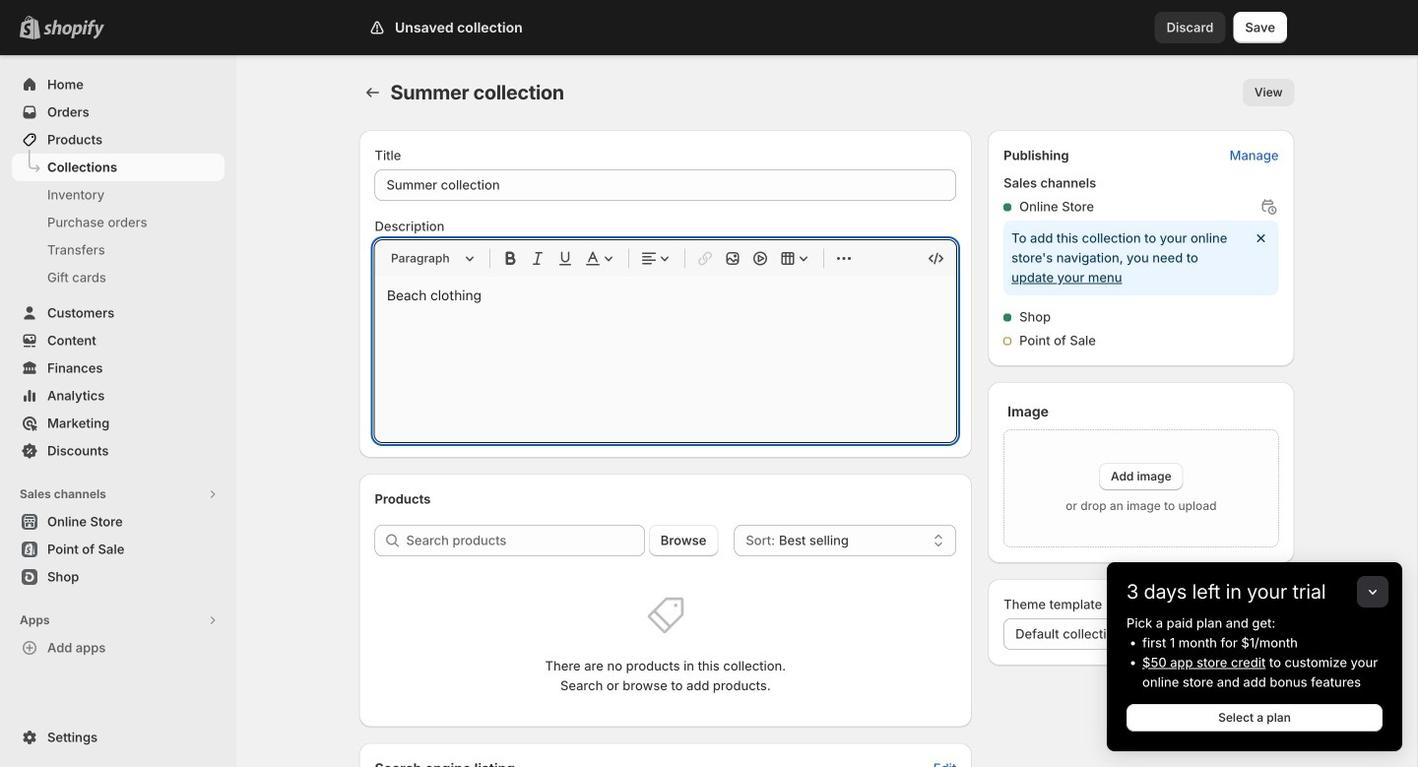 Task type: locate. For each thing, give the bounding box(es) containing it.
status
[[1004, 221, 1279, 296]]



Task type: describe. For each thing, give the bounding box(es) containing it.
Search products text field
[[406, 525, 645, 557]]

e.g. Summer collection, Under $100, Staff picks text field
[[375, 169, 957, 201]]

shopify image
[[43, 19, 104, 39]]

no products image
[[646, 596, 686, 636]]



Task type: vqa. For each thing, say whether or not it's contained in the screenshot.
the Collections
no



